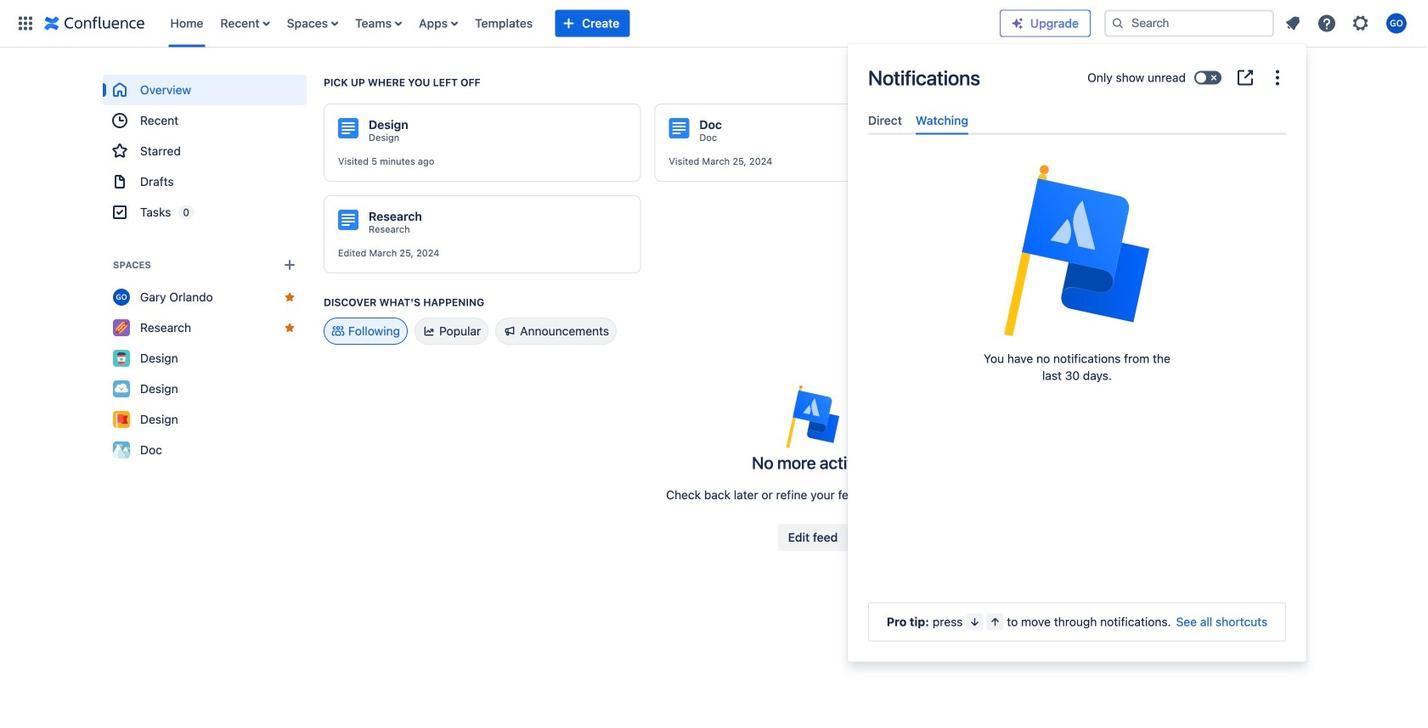 Task type: vqa. For each thing, say whether or not it's contained in the screenshot.
small icon
no



Task type: locate. For each thing, give the bounding box(es) containing it.
group
[[103, 75, 307, 228]]

tab panel
[[861, 135, 1293, 148]]

tab list
[[861, 107, 1293, 135]]

banner
[[0, 0, 1427, 48]]

unstar this space image
[[283, 321, 296, 335]]

1 horizontal spatial list
[[1278, 8, 1417, 39]]

global element
[[10, 0, 1000, 47]]

notification icon image
[[1283, 13, 1303, 34]]

dialog
[[848, 44, 1306, 662]]

help icon image
[[1317, 13, 1337, 34]]

None search field
[[1104, 10, 1274, 37]]

0 horizontal spatial list
[[162, 0, 1000, 47]]

settings icon image
[[1351, 13, 1371, 34]]

open notifications in a new tab image
[[1235, 68, 1255, 88]]

premium image
[[1011, 17, 1024, 30]]

your profile and preferences image
[[1386, 13, 1407, 34]]

search image
[[1111, 17, 1125, 30]]

confluence image
[[44, 13, 145, 34], [44, 13, 145, 34]]

list
[[162, 0, 1000, 47], [1278, 8, 1417, 39]]

create a space image
[[279, 255, 300, 275]]

unstar this space image
[[283, 291, 296, 304]]



Task type: describe. For each thing, give the bounding box(es) containing it.
appswitcher icon image
[[15, 13, 36, 34]]

arrow up image
[[988, 615, 1002, 629]]

button group group
[[778, 524, 848, 551]]

list for "premium" icon
[[1278, 8, 1417, 39]]

list for appswitcher icon
[[162, 0, 1000, 47]]

arrow down image
[[968, 615, 981, 629]]

Search field
[[1104, 10, 1274, 37]]

more image
[[1267, 68, 1288, 88]]



